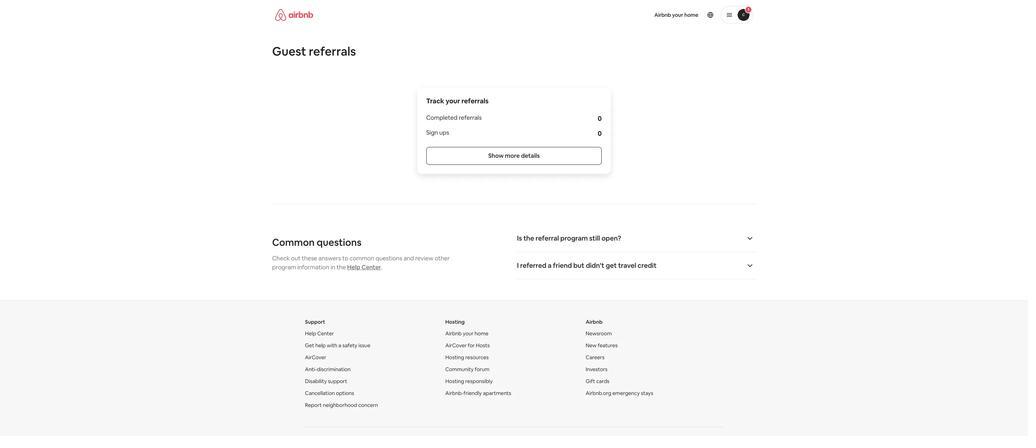 Task type: locate. For each thing, give the bounding box(es) containing it.
2 vertical spatial your
[[463, 330, 474, 337]]

the
[[524, 234, 534, 243], [337, 264, 346, 271]]

aircover
[[446, 342, 467, 349], [305, 354, 326, 361]]

2 0 from the top
[[598, 129, 602, 138]]

airbnb.org emergency stays link
[[586, 390, 654, 397]]

1 vertical spatial your
[[446, 97, 460, 105]]

help down common
[[347, 264, 360, 271]]

in
[[331, 264, 335, 271]]

your
[[672, 12, 683, 18], [446, 97, 460, 105], [463, 330, 474, 337]]

options
[[336, 390, 354, 397]]

is the referral program still open? button
[[517, 234, 756, 243]]

careers
[[586, 354, 605, 361]]

aircover up anti-
[[305, 354, 326, 361]]

1 horizontal spatial the
[[524, 234, 534, 243]]

profile element
[[523, 0, 753, 30]]

travel
[[618, 261, 636, 270]]

1 horizontal spatial help center link
[[347, 264, 381, 271]]

and
[[404, 255, 414, 263]]

0 horizontal spatial your
[[446, 97, 460, 105]]

sign
[[426, 129, 438, 137]]

help center link up help
[[305, 330, 334, 337]]

responsibly
[[465, 378, 493, 385]]

airbnb your home link
[[650, 7, 703, 23], [446, 330, 489, 337]]

0 horizontal spatial the
[[337, 264, 346, 271]]

1 horizontal spatial aircover
[[446, 342, 467, 349]]

a left friend
[[548, 261, 552, 270]]

0 vertical spatial your
[[672, 12, 683, 18]]

hosting up aircover for hosts link
[[446, 319, 465, 326]]

0 vertical spatial help
[[347, 264, 360, 271]]

0 vertical spatial a
[[548, 261, 552, 270]]

0 vertical spatial program
[[561, 234, 588, 243]]

2 horizontal spatial airbnb
[[654, 12, 671, 18]]

0 horizontal spatial program
[[272, 264, 296, 271]]

0 vertical spatial airbnb
[[654, 12, 671, 18]]

0 vertical spatial 0
[[598, 114, 602, 123]]

check out these answers to common questions and review other program information in the
[[272, 255, 450, 271]]

center down common
[[362, 264, 381, 271]]

but
[[574, 261, 585, 270]]

0 vertical spatial airbnb your home link
[[650, 7, 703, 23]]

hosting
[[446, 319, 465, 326], [446, 354, 464, 361], [446, 378, 464, 385]]

is
[[517, 234, 522, 243]]

airbnb-
[[446, 390, 464, 397]]

1 vertical spatial aircover
[[305, 354, 326, 361]]

center up help
[[317, 330, 334, 337]]

1 vertical spatial questions
[[376, 255, 402, 263]]

help center link
[[347, 264, 381, 271], [305, 330, 334, 337]]

disability
[[305, 378, 327, 385]]

new features
[[586, 342, 618, 349]]

0 horizontal spatial airbnb your home
[[446, 330, 489, 337]]

0 vertical spatial airbnb your home
[[654, 12, 699, 18]]

cancellation
[[305, 390, 335, 397]]

1 horizontal spatial a
[[548, 261, 552, 270]]

newsroom link
[[586, 330, 612, 337]]

help for help center .
[[347, 264, 360, 271]]

the right in at the left bottom of the page
[[337, 264, 346, 271]]

i referred a friend but didn't get travel credit button
[[517, 261, 756, 270]]

the right is
[[524, 234, 534, 243]]

0 vertical spatial home
[[685, 12, 699, 18]]

1 vertical spatial help center link
[[305, 330, 334, 337]]

program down check at the left of the page
[[272, 264, 296, 271]]

emergency
[[613, 390, 640, 397]]

3 hosting from the top
[[446, 378, 464, 385]]

1 vertical spatial airbnb
[[586, 319, 603, 326]]

get help with a safety issue
[[305, 342, 371, 349]]

details
[[521, 152, 540, 160]]

0
[[598, 114, 602, 123], [598, 129, 602, 138]]

information
[[297, 264, 329, 271]]

hosting up airbnb-
[[446, 378, 464, 385]]

0 vertical spatial hosting
[[446, 319, 465, 326]]

2 hosting from the top
[[446, 354, 464, 361]]

2 vertical spatial airbnb
[[446, 330, 462, 337]]

0 vertical spatial aircover
[[446, 342, 467, 349]]

sign ups
[[426, 129, 449, 137]]

gift cards
[[586, 378, 610, 385]]

0 horizontal spatial help
[[305, 330, 316, 337]]

0 horizontal spatial a
[[339, 342, 341, 349]]

neighborhood
[[323, 402, 357, 409]]

airbnb
[[654, 12, 671, 18], [586, 319, 603, 326], [446, 330, 462, 337]]

anti-
[[305, 366, 317, 373]]

1 vertical spatial 0
[[598, 129, 602, 138]]

1 horizontal spatial home
[[685, 12, 699, 18]]

to
[[342, 255, 348, 263]]

1 vertical spatial a
[[339, 342, 341, 349]]

help up get
[[305, 330, 316, 337]]

1 vertical spatial airbnb your home link
[[446, 330, 489, 337]]

airbnb your home
[[654, 12, 699, 18], [446, 330, 489, 337]]

referrals
[[309, 44, 356, 59], [462, 97, 489, 105], [459, 114, 482, 122]]

0 vertical spatial help center link
[[347, 264, 381, 271]]

1 horizontal spatial center
[[362, 264, 381, 271]]

community
[[446, 366, 474, 373]]

home inside profile element
[[685, 12, 699, 18]]

1 hosting from the top
[[446, 319, 465, 326]]

for
[[468, 342, 475, 349]]

disability support link
[[305, 378, 347, 385]]

answers
[[319, 255, 341, 263]]

1 horizontal spatial questions
[[376, 255, 402, 263]]

1 horizontal spatial airbnb your home link
[[650, 7, 703, 23]]

1 vertical spatial center
[[317, 330, 334, 337]]

0 vertical spatial questions
[[317, 236, 362, 249]]

0 horizontal spatial help center link
[[305, 330, 334, 337]]

aircover for hosts link
[[446, 342, 490, 349]]

0 horizontal spatial aircover
[[305, 354, 326, 361]]

hosting up the community
[[446, 354, 464, 361]]

0 horizontal spatial airbnb your home link
[[446, 330, 489, 337]]

track
[[426, 97, 444, 105]]

0 vertical spatial center
[[362, 264, 381, 271]]

more
[[505, 152, 520, 160]]

questions up .
[[376, 255, 402, 263]]

support
[[328, 378, 347, 385]]

home
[[685, 12, 699, 18], [475, 330, 489, 337]]

these
[[302, 255, 317, 263]]

disability support
[[305, 378, 347, 385]]

ups
[[439, 129, 449, 137]]

1 horizontal spatial program
[[561, 234, 588, 243]]

is the referral program still open?
[[517, 234, 621, 243]]

help center link down common
[[347, 264, 381, 271]]

0 vertical spatial the
[[524, 234, 534, 243]]

airbnb your home inside profile element
[[654, 12, 699, 18]]

2 horizontal spatial your
[[672, 12, 683, 18]]

aircover link
[[305, 354, 326, 361]]

referrals for guest referrals
[[309, 44, 356, 59]]

2 vertical spatial hosting
[[446, 378, 464, 385]]

credit
[[638, 261, 657, 270]]

0 horizontal spatial home
[[475, 330, 489, 337]]

careers link
[[586, 354, 605, 361]]

1 vertical spatial airbnb your home
[[446, 330, 489, 337]]

questions up to
[[317, 236, 362, 249]]

0 vertical spatial referrals
[[309, 44, 356, 59]]

common
[[350, 255, 374, 263]]

1 vertical spatial the
[[337, 264, 346, 271]]

1 horizontal spatial help
[[347, 264, 360, 271]]

program
[[561, 234, 588, 243], [272, 264, 296, 271]]

hosting resources link
[[446, 354, 489, 361]]

1 horizontal spatial airbnb your home
[[654, 12, 699, 18]]

anti-discrimination link
[[305, 366, 351, 373]]

gift cards link
[[586, 378, 610, 385]]

1 vertical spatial hosting
[[446, 354, 464, 361]]

2 vertical spatial referrals
[[459, 114, 482, 122]]

cards
[[596, 378, 610, 385]]

stays
[[641, 390, 654, 397]]

out
[[291, 255, 301, 263]]

help
[[347, 264, 360, 271], [305, 330, 316, 337]]

features
[[598, 342, 618, 349]]

0 horizontal spatial center
[[317, 330, 334, 337]]

aircover left for
[[446, 342, 467, 349]]

1 0 from the top
[[598, 114, 602, 123]]

a right with
[[339, 342, 341, 349]]

hosts
[[476, 342, 490, 349]]

program left still
[[561, 234, 588, 243]]

1 vertical spatial program
[[272, 264, 296, 271]]

a
[[548, 261, 552, 270], [339, 342, 341, 349]]

0 horizontal spatial questions
[[317, 236, 362, 249]]

1 vertical spatial help
[[305, 330, 316, 337]]



Task type: vqa. For each thing, say whether or not it's contained in the screenshot.
Gift cards
yes



Task type: describe. For each thing, give the bounding box(es) containing it.
program inside check out these answers to common questions and review other program information in the
[[272, 264, 296, 271]]

common questions
[[272, 236, 362, 249]]

get
[[606, 261, 617, 270]]

referrals for completed referrals
[[459, 114, 482, 122]]

1 button
[[721, 6, 753, 24]]

gift
[[586, 378, 595, 385]]

new
[[586, 342, 597, 349]]

hosting responsibly
[[446, 378, 493, 385]]

hosting for hosting
[[446, 319, 465, 326]]

other
[[435, 255, 450, 263]]

report neighborhood concern
[[305, 402, 378, 409]]

your inside profile element
[[672, 12, 683, 18]]

aircover for hosts
[[446, 342, 490, 349]]

1 vertical spatial home
[[475, 330, 489, 337]]

friend
[[553, 261, 572, 270]]

program inside button
[[561, 234, 588, 243]]

1 vertical spatial referrals
[[462, 97, 489, 105]]

check
[[272, 255, 290, 263]]

cancellation options
[[305, 390, 354, 397]]

investors
[[586, 366, 608, 373]]

get help with a safety issue link
[[305, 342, 371, 349]]

airbnb-friendly apartments
[[446, 390, 511, 397]]

review
[[415, 255, 434, 263]]

referral
[[536, 234, 559, 243]]

airbnb your home link inside profile element
[[650, 7, 703, 23]]

hosting responsibly link
[[446, 378, 493, 385]]

i
[[517, 261, 519, 270]]

friendly
[[464, 390, 482, 397]]

apartments
[[483, 390, 511, 397]]

show
[[488, 152, 504, 160]]

anti-discrimination
[[305, 366, 351, 373]]

common
[[272, 236, 315, 249]]

hosting resources
[[446, 354, 489, 361]]

help
[[315, 342, 326, 349]]

discrimination
[[317, 366, 351, 373]]

airbnb.org
[[586, 390, 612, 397]]

.
[[381, 264, 383, 271]]

track your referrals
[[426, 97, 489, 105]]

help for help center
[[305, 330, 316, 337]]

aircover for aircover for hosts
[[446, 342, 467, 349]]

community forum
[[446, 366, 490, 373]]

safety
[[343, 342, 357, 349]]

newsroom
[[586, 330, 612, 337]]

the inside check out these answers to common questions and review other program information in the
[[337, 264, 346, 271]]

center for help center .
[[362, 264, 381, 271]]

hosting for hosting resources
[[446, 354, 464, 361]]

help center
[[305, 330, 334, 337]]

show more details button
[[426, 147, 602, 165]]

cancellation options link
[[305, 390, 354, 397]]

get
[[305, 342, 314, 349]]

i referred a friend but didn't get travel credit
[[517, 261, 657, 270]]

still
[[589, 234, 600, 243]]

report neighborhood concern link
[[305, 402, 378, 409]]

1 horizontal spatial airbnb
[[586, 319, 603, 326]]

open?
[[602, 234, 621, 243]]

1
[[748, 7, 750, 12]]

hosting for hosting responsibly
[[446, 378, 464, 385]]

new features link
[[586, 342, 618, 349]]

show more details
[[488, 152, 540, 160]]

support
[[305, 319, 325, 326]]

help center .
[[347, 264, 383, 271]]

referred
[[520, 261, 547, 270]]

guest referrals
[[272, 44, 356, 59]]

0 for sign ups
[[598, 129, 602, 138]]

investors link
[[586, 366, 608, 373]]

0 for completed referrals
[[598, 114, 602, 123]]

report
[[305, 402, 322, 409]]

resources
[[465, 354, 489, 361]]

the inside button
[[524, 234, 534, 243]]

with
[[327, 342, 337, 349]]

aircover for "aircover" "link"
[[305, 354, 326, 361]]

questions inside check out these answers to common questions and review other program information in the
[[376, 255, 402, 263]]

center for help center
[[317, 330, 334, 337]]

community forum link
[[446, 366, 490, 373]]

0 horizontal spatial airbnb
[[446, 330, 462, 337]]

airbnb inside profile element
[[654, 12, 671, 18]]

issue
[[359, 342, 371, 349]]

completed referrals
[[426, 114, 482, 122]]

airbnb.org emergency stays
[[586, 390, 654, 397]]

guest
[[272, 44, 306, 59]]

concern
[[358, 402, 378, 409]]

1 horizontal spatial your
[[463, 330, 474, 337]]

a inside button
[[548, 261, 552, 270]]

airbnb-friendly apartments link
[[446, 390, 511, 397]]

forum
[[475, 366, 490, 373]]



